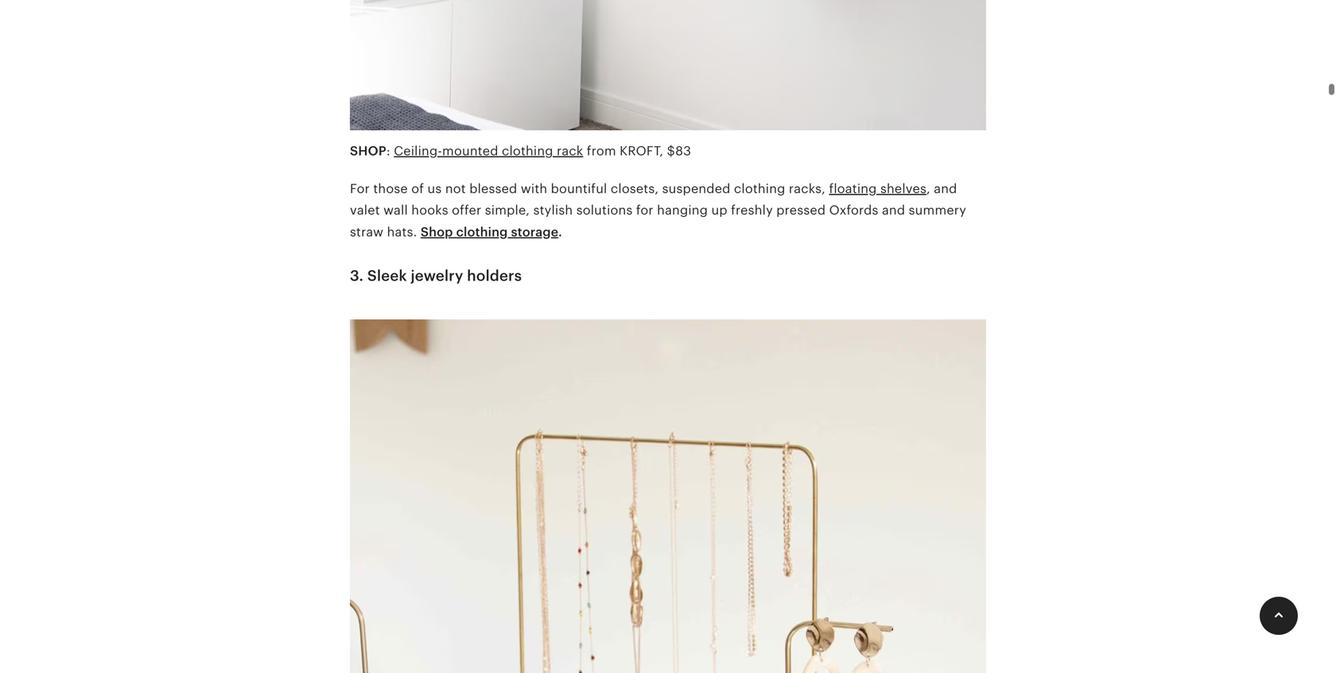 Task type: describe. For each thing, give the bounding box(es) containing it.
stylish
[[533, 203, 573, 218]]

valet
[[350, 203, 380, 218]]

sleek
[[367, 268, 407, 284]]

wedding registry must-haves - closet organizers image
[[350, 0, 986, 141]]

oxfords
[[829, 203, 879, 218]]

0 vertical spatial clothing
[[502, 144, 553, 158]]

closets,
[[611, 182, 659, 196]]

shop clothing storage link
[[421, 225, 559, 239]]

shop : ceiling-mounted clothing rack from kroft, $83
[[350, 144, 691, 158]]

from
[[587, 144, 616, 158]]

1 vertical spatial clothing
[[734, 182, 786, 196]]

holders
[[467, 268, 522, 284]]

rack
[[557, 144, 583, 158]]

straw
[[350, 225, 384, 239]]

floating
[[829, 182, 877, 196]]

.
[[559, 225, 562, 239]]

$83
[[667, 144, 691, 158]]

1 vertical spatial and
[[882, 203, 905, 218]]

ceiling-
[[394, 144, 442, 158]]

mounted
[[442, 144, 498, 158]]

for those of us not blessed with bountiful closets, suspended clothing racks, floating shelves
[[350, 182, 927, 196]]

shop
[[350, 144, 386, 158]]

offer
[[452, 203, 482, 218]]

hats.
[[387, 225, 417, 239]]

solutions
[[576, 203, 633, 218]]

simple,
[[485, 203, 530, 218]]

shop clothing storage .
[[421, 225, 562, 239]]

with
[[521, 182, 547, 196]]

racks,
[[789, 182, 826, 196]]

summery
[[909, 203, 967, 218]]

for
[[636, 203, 654, 218]]



Task type: locate. For each thing, give the bounding box(es) containing it.
of
[[411, 182, 424, 196]]

,
[[927, 182, 931, 196]]

those
[[373, 182, 408, 196]]

wall
[[384, 203, 408, 218]]

pressed
[[777, 203, 826, 218]]

and
[[934, 182, 957, 196], [882, 203, 905, 218]]

3.
[[350, 268, 364, 284]]

up
[[712, 203, 728, 218]]

1 horizontal spatial and
[[934, 182, 957, 196]]

storage
[[511, 225, 559, 239]]

clothing up with at the top left
[[502, 144, 553, 158]]

and down shelves
[[882, 203, 905, 218]]

and right ","
[[934, 182, 957, 196]]

:
[[386, 144, 390, 158]]

suspended
[[662, 182, 731, 196]]

floating shelves link
[[829, 182, 927, 196]]

, and valet wall hooks offer simple, stylish solutions for hanging up freshly pressed oxfords and summery straw hats.
[[350, 182, 967, 239]]

2 vertical spatial clothing
[[456, 225, 508, 239]]

clothing
[[502, 144, 553, 158], [734, 182, 786, 196], [456, 225, 508, 239]]

for
[[350, 182, 370, 196]]

3. sleek jewelry holders
[[350, 268, 522, 284]]

wedding registry idea - jewelry storage image
[[350, 310, 986, 674]]

hooks
[[411, 203, 448, 218]]

jewelry
[[411, 268, 463, 284]]

0 horizontal spatial and
[[882, 203, 905, 218]]

us
[[428, 182, 442, 196]]

hanging
[[657, 203, 708, 218]]

bountiful
[[551, 182, 607, 196]]

freshly
[[731, 203, 773, 218]]

shop
[[421, 225, 453, 239]]

kroft,
[[620, 144, 664, 158]]

ceiling-mounted clothing rack link
[[394, 144, 583, 158]]

clothing down 'offer'
[[456, 225, 508, 239]]

blessed
[[469, 182, 517, 196]]

shelves
[[881, 182, 927, 196]]

not
[[445, 182, 466, 196]]

clothing up the freshly at the top of the page
[[734, 182, 786, 196]]

0 vertical spatial and
[[934, 182, 957, 196]]



Task type: vqa. For each thing, say whether or not it's contained in the screenshot.
storage
yes



